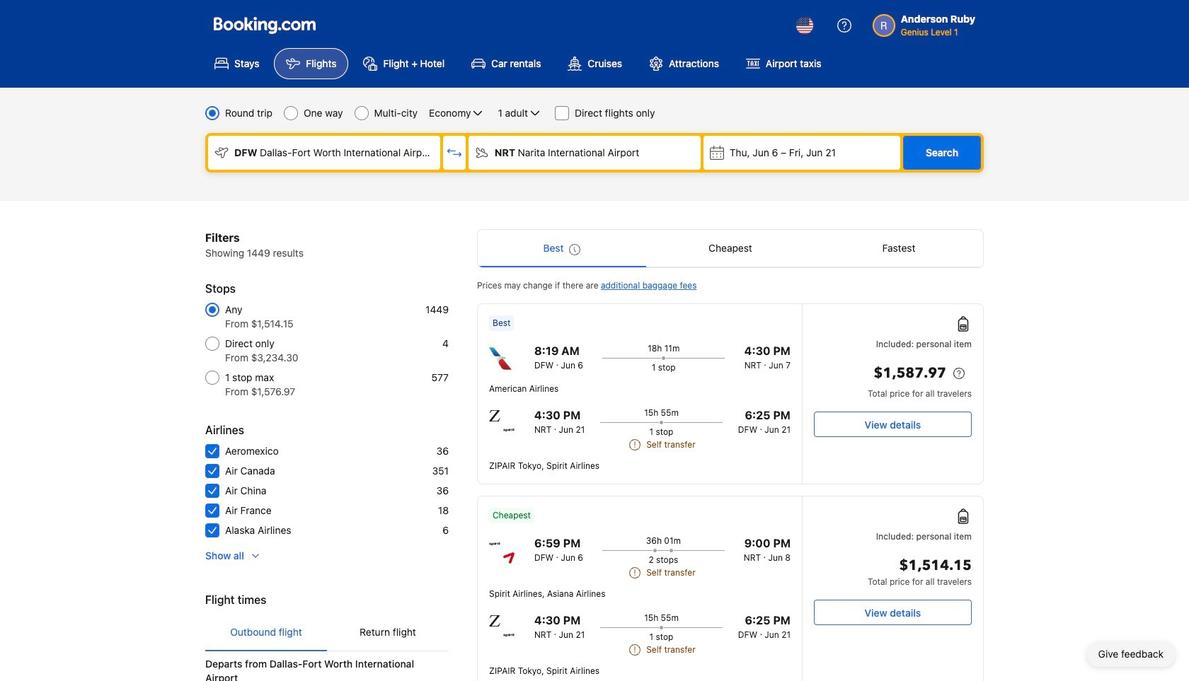 Task type: vqa. For each thing, say whether or not it's contained in the screenshot.
bottom tab list
yes



Task type: describe. For each thing, give the bounding box(es) containing it.
best image
[[569, 244, 581, 256]]

0 horizontal spatial tab list
[[205, 614, 449, 653]]

best image
[[569, 244, 581, 256]]



Task type: locate. For each thing, give the bounding box(es) containing it.
$1,587.97 region
[[814, 362, 972, 388]]

1 vertical spatial tab list
[[205, 614, 449, 653]]

1 horizontal spatial tab list
[[478, 230, 983, 268]]

0 vertical spatial tab list
[[478, 230, 983, 268]]

your account menu anderson ruby genius level 1 element
[[873, 12, 976, 39]]

flights homepage image
[[214, 17, 316, 34]]

tab list
[[478, 230, 983, 268], [205, 614, 449, 653]]



